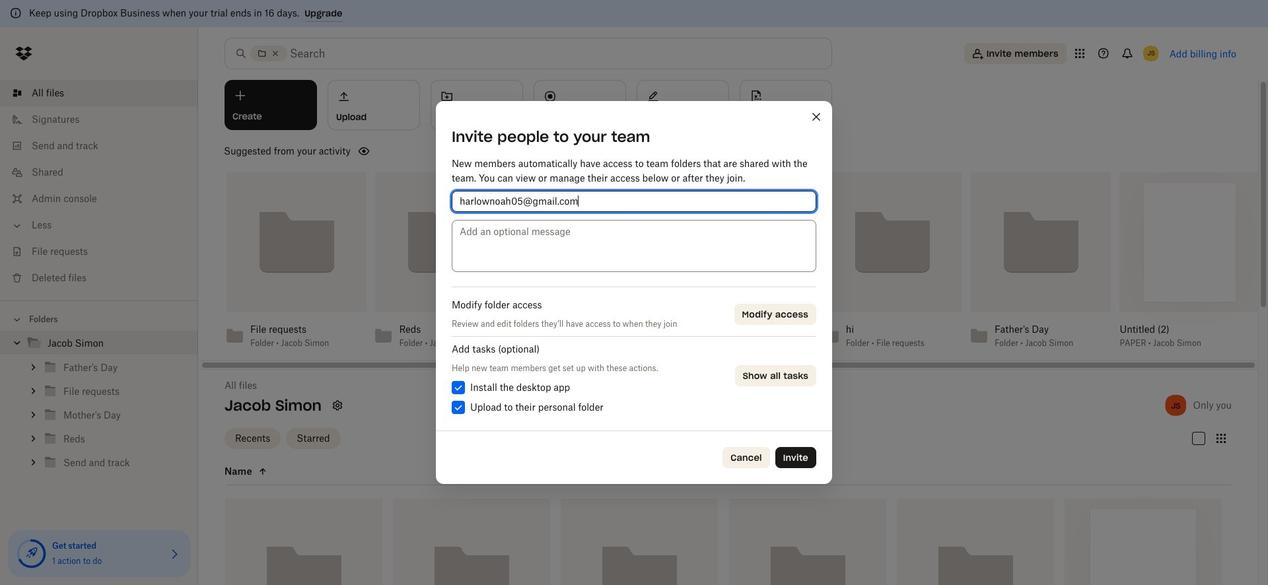 Task type: describe. For each thing, give the bounding box(es) containing it.
folder, mother's day row
[[561, 499, 719, 585]]

folder, reds row
[[729, 499, 886, 585]]



Task type: locate. For each thing, give the bounding box(es) containing it.
less image
[[11, 219, 24, 233]]

group
[[0, 355, 198, 474]]

Add an optional message text field
[[452, 220, 817, 272]]

Add emails text field
[[460, 194, 809, 209]]

alert
[[0, 0, 1269, 27]]

dropbox image
[[11, 40, 37, 67]]

list item
[[0, 80, 198, 106]]

file, _ getting started with dropbox paper.paper row
[[1065, 499, 1222, 585]]

folder, send and track row
[[897, 499, 1054, 585]]

list
[[0, 72, 198, 301]]

folder, father's day row
[[225, 499, 383, 585]]

folder, file requests row
[[393, 499, 551, 585]]

dialog
[[436, 101, 833, 484]]



Task type: vqa. For each thing, say whether or not it's contained in the screenshot.
dialog
yes



